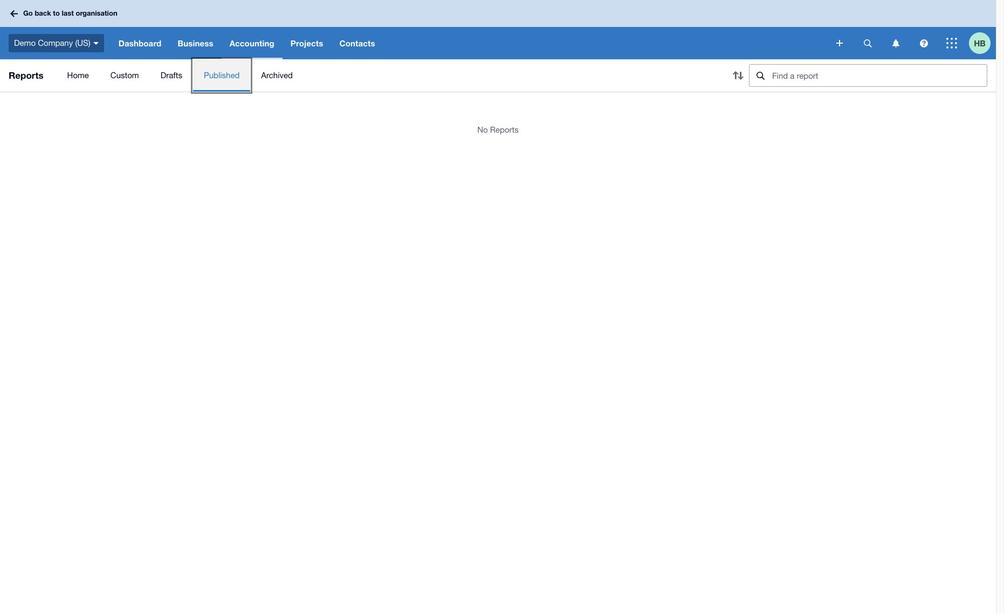 Task type: locate. For each thing, give the bounding box(es) containing it.
reports down the demo
[[9, 70, 43, 81]]

1 horizontal spatial reports
[[490, 125, 519, 134]]

Find a report text field
[[771, 65, 987, 86]]

None field
[[749, 64, 988, 87]]

last
[[62, 9, 74, 17]]

svg image
[[10, 10, 18, 17], [947, 38, 958, 49], [864, 39, 872, 47], [893, 39, 900, 47], [837, 40, 843, 46], [93, 42, 99, 45]]

0 horizontal spatial reports
[[9, 70, 43, 81]]

home
[[67, 71, 89, 80]]

banner
[[0, 0, 996, 59]]

(us)
[[75, 38, 90, 47]]

projects button
[[283, 27, 331, 59]]

hb button
[[969, 27, 996, 59]]

navigation containing dashboard
[[110, 27, 829, 59]]

reports
[[9, 70, 43, 81], [490, 125, 519, 134]]

custom link
[[100, 59, 150, 92]]

go
[[23, 9, 33, 17]]

organisation
[[76, 9, 117, 17]]

menu
[[56, 59, 719, 92]]

navigation
[[110, 27, 829, 59]]

business button
[[170, 27, 222, 59]]

no reports
[[478, 125, 519, 134]]

dashboard link
[[110, 27, 170, 59]]

reports right no
[[490, 125, 519, 134]]

svg image
[[920, 39, 928, 47]]

published link
[[193, 59, 251, 92]]

home link
[[56, 59, 100, 92]]

demo
[[14, 38, 36, 47]]

go back to last organisation link
[[6, 4, 124, 23]]

archived
[[261, 71, 293, 80]]

1 vertical spatial reports
[[490, 125, 519, 134]]

accounting
[[230, 38, 274, 48]]

back
[[35, 9, 51, 17]]



Task type: describe. For each thing, give the bounding box(es) containing it.
svg image inside go back to last organisation link
[[10, 10, 18, 17]]

dashboard
[[119, 38, 162, 48]]

archived link
[[251, 59, 304, 92]]

demo company (us) button
[[0, 27, 110, 59]]

drafts link
[[150, 59, 193, 92]]

drafts
[[161, 71, 182, 80]]

menu containing home
[[56, 59, 719, 92]]

0 vertical spatial reports
[[9, 70, 43, 81]]

published
[[204, 71, 240, 80]]

demo company (us)
[[14, 38, 90, 47]]

svg image inside demo company (us) popup button
[[93, 42, 99, 45]]

custom
[[111, 71, 139, 80]]

business
[[178, 38, 213, 48]]

published menu item
[[193, 59, 251, 92]]

go back to last organisation
[[23, 9, 117, 17]]

no
[[478, 125, 488, 134]]

hb
[[974, 38, 986, 48]]

banner containing hb
[[0, 0, 996, 59]]

contacts
[[340, 38, 375, 48]]

projects
[[291, 38, 323, 48]]

accounting button
[[222, 27, 283, 59]]

contacts button
[[331, 27, 383, 59]]

sort reports image
[[728, 65, 749, 86]]

to
[[53, 9, 60, 17]]

company
[[38, 38, 73, 47]]



Task type: vqa. For each thing, say whether or not it's contained in the screenshot.
group
no



